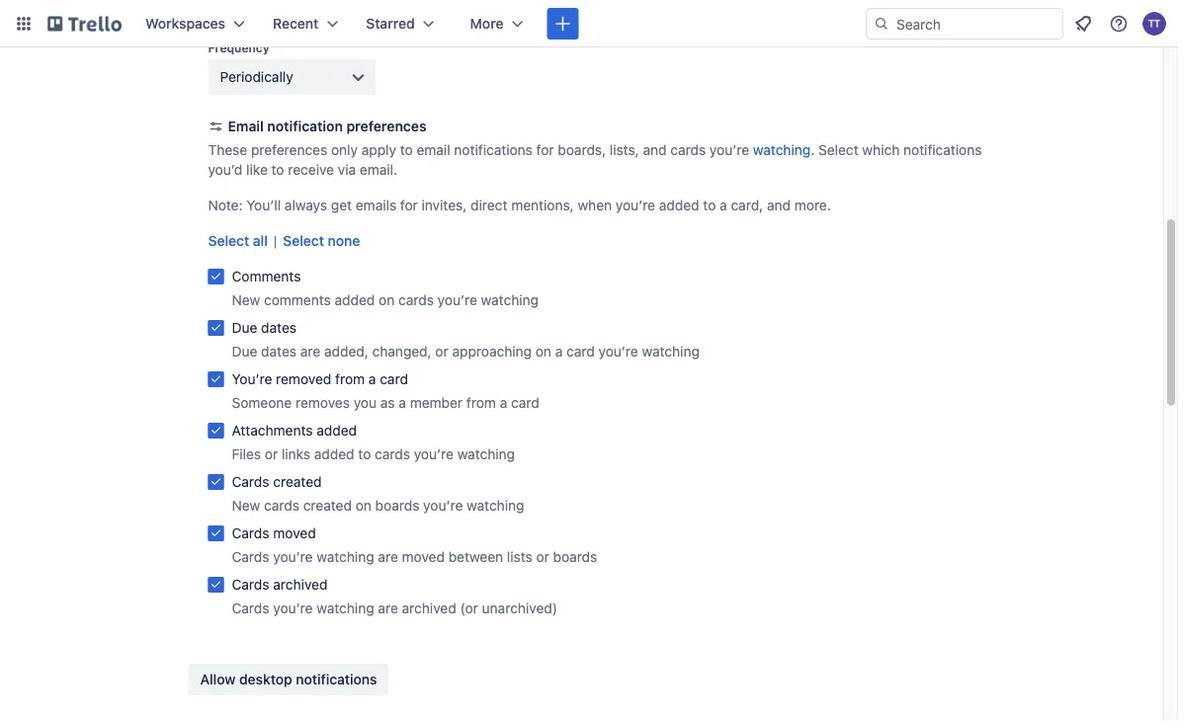 Task type: describe. For each thing, give the bounding box(es) containing it.
due for due dates are added, changed, or approaching on a card you're watching
[[232, 344, 257, 360]]

cards for cards archived
[[232, 577, 270, 593]]

more.
[[795, 197, 831, 214]]

a left card, on the right of page
[[720, 197, 728, 214]]

cards for cards created
[[232, 474, 270, 490]]

all
[[253, 233, 268, 249]]

notification
[[267, 118, 343, 134]]

cards you're watching are moved between lists or boards
[[232, 549, 598, 566]]

0 vertical spatial created
[[273, 474, 322, 490]]

unarchived)
[[482, 601, 558, 617]]

1 vertical spatial or
[[265, 446, 278, 463]]

allow desktop notifications
[[200, 672, 377, 688]]

more button
[[459, 8, 535, 40]]

receive
[[288, 162, 334, 178]]

allow desktop notifications link
[[188, 665, 389, 696]]

you're
[[232, 371, 272, 388]]

card,
[[731, 197, 764, 214]]

watching link
[[753, 142, 811, 158]]

note:
[[208, 197, 243, 214]]

emails
[[356, 197, 397, 214]]

invites,
[[422, 197, 467, 214]]

which
[[863, 142, 900, 158]]

create board or workspace image
[[553, 14, 573, 34]]

none
[[328, 233, 360, 249]]

due dates
[[232, 320, 297, 336]]

0 vertical spatial from
[[335, 371, 365, 388]]

select all button
[[208, 231, 268, 251]]

get
[[331, 197, 352, 214]]

removed
[[276, 371, 332, 388]]

0 vertical spatial preferences
[[347, 118, 427, 134]]

recent button
[[261, 8, 350, 40]]

email.
[[360, 162, 398, 178]]

new comments added on cards you're watching
[[232, 292, 539, 309]]

select all | select none
[[208, 233, 360, 249]]

1 horizontal spatial moved
[[402, 549, 445, 566]]

search image
[[874, 16, 890, 32]]

due dates are added, changed, or approaching on a card you're watching
[[232, 344, 700, 360]]

a right approaching
[[555, 344, 563, 360]]

apply
[[362, 142, 396, 158]]

dates for due dates
[[261, 320, 297, 336]]

cards for cards you're watching are archived (or unarchived)
[[232, 601, 270, 617]]

2 horizontal spatial card
[[567, 344, 595, 360]]

comments
[[264, 292, 331, 309]]

frequency
[[208, 41, 270, 54]]

attachments
[[232, 423, 313, 439]]

these
[[208, 142, 247, 158]]

direct
[[471, 197, 508, 214]]

member
[[410, 395, 463, 411]]

to left email
[[400, 142, 413, 158]]

(or
[[460, 601, 478, 617]]

to down the you
[[358, 446, 371, 463]]

like
[[246, 162, 268, 178]]

lists
[[507, 549, 533, 566]]

workspaces
[[145, 15, 226, 32]]

0 notifications image
[[1072, 12, 1096, 36]]

attachments added
[[232, 423, 357, 439]]

1 vertical spatial from
[[467, 395, 496, 411]]

cards down as
[[375, 446, 410, 463]]

1 horizontal spatial and
[[767, 197, 791, 214]]

are for cards archived
[[378, 601, 398, 617]]

workspaces button
[[133, 8, 257, 40]]

notifications inside . select which notifications you'd like to receive via email.
[[904, 142, 982, 158]]

to inside . select which notifications you'd like to receive via email.
[[272, 162, 284, 178]]

a down approaching
[[500, 395, 508, 411]]

0 vertical spatial for
[[537, 142, 554, 158]]

primary element
[[0, 0, 1179, 47]]

.
[[811, 142, 815, 158]]

cards created
[[232, 474, 322, 490]]

these preferences only apply to email notifications for boards, lists, and cards you're watching
[[208, 142, 811, 158]]

cards moved
[[232, 526, 316, 542]]

are for cards moved
[[378, 549, 398, 566]]

always
[[285, 197, 327, 214]]

to left card, on the right of page
[[703, 197, 716, 214]]

you'll
[[247, 197, 281, 214]]

you'd
[[208, 162, 243, 178]]

0 horizontal spatial notifications
[[296, 672, 377, 688]]

files
[[232, 446, 261, 463]]

added down "removes"
[[317, 423, 357, 439]]

you
[[354, 395, 377, 411]]

lists,
[[610, 142, 639, 158]]

2 vertical spatial or
[[536, 549, 550, 566]]



Task type: locate. For each thing, give the bounding box(es) containing it.
1 horizontal spatial from
[[467, 395, 496, 411]]

boards up the cards you're watching are moved between lists or boards in the bottom of the page
[[375, 498, 420, 514]]

preferences down the notification
[[251, 142, 328, 158]]

cards for cards moved
[[232, 526, 270, 542]]

0 vertical spatial due
[[232, 320, 257, 336]]

email
[[228, 118, 264, 134]]

1 vertical spatial dates
[[261, 344, 297, 360]]

new cards created on boards you're watching
[[232, 498, 525, 514]]

notifications right desktop
[[296, 672, 377, 688]]

1 vertical spatial due
[[232, 344, 257, 360]]

starred
[[366, 15, 415, 32]]

card right approaching
[[567, 344, 595, 360]]

created down links
[[273, 474, 322, 490]]

0 vertical spatial are
[[300, 344, 321, 360]]

moved up cards archived
[[273, 526, 316, 542]]

more
[[470, 15, 504, 32]]

via
[[338, 162, 356, 178]]

2 horizontal spatial or
[[536, 549, 550, 566]]

0 horizontal spatial preferences
[[251, 142, 328, 158]]

select right |
[[283, 233, 324, 249]]

0 vertical spatial moved
[[273, 526, 316, 542]]

email
[[417, 142, 451, 158]]

new down "cards created"
[[232, 498, 260, 514]]

cards
[[232, 474, 270, 490], [232, 526, 270, 542], [232, 549, 270, 566], [232, 577, 270, 593], [232, 601, 270, 617]]

1 horizontal spatial on
[[379, 292, 395, 309]]

select right . in the right top of the page
[[819, 142, 859, 158]]

1 horizontal spatial select
[[283, 233, 324, 249]]

are down the cards you're watching are moved between lists or boards in the bottom of the page
[[378, 601, 398, 617]]

moved left between
[[402, 549, 445, 566]]

cards up changed,
[[399, 292, 434, 309]]

to right like
[[272, 162, 284, 178]]

card down approaching
[[511, 395, 540, 411]]

or
[[436, 344, 449, 360], [265, 446, 278, 463], [536, 549, 550, 566]]

are
[[300, 344, 321, 360], [378, 549, 398, 566], [378, 601, 398, 617]]

dates down due dates
[[261, 344, 297, 360]]

2 vertical spatial on
[[356, 498, 372, 514]]

on
[[379, 292, 395, 309], [536, 344, 552, 360], [356, 498, 372, 514]]

preferences
[[347, 118, 427, 134], [251, 142, 328, 158]]

2 due from the top
[[232, 344, 257, 360]]

0 horizontal spatial archived
[[273, 577, 328, 593]]

on up changed,
[[379, 292, 395, 309]]

1 vertical spatial moved
[[402, 549, 445, 566]]

archived down cards moved
[[273, 577, 328, 593]]

and
[[643, 142, 667, 158], [767, 197, 791, 214]]

2 horizontal spatial on
[[536, 344, 552, 360]]

recent
[[273, 15, 319, 32]]

desktop
[[239, 672, 292, 688]]

cards you're watching are archived (or unarchived)
[[232, 601, 558, 617]]

created down "cards created"
[[303, 498, 352, 514]]

starred button
[[354, 8, 447, 40]]

you're removed from a card
[[232, 371, 408, 388]]

0 vertical spatial boards
[[375, 498, 420, 514]]

1 vertical spatial for
[[400, 197, 418, 214]]

0 horizontal spatial for
[[400, 197, 418, 214]]

or right changed,
[[436, 344, 449, 360]]

notifications right which
[[904, 142, 982, 158]]

boards
[[375, 498, 420, 514], [553, 549, 598, 566]]

1 vertical spatial boards
[[553, 549, 598, 566]]

dates down comments
[[261, 320, 297, 336]]

added left card, on the right of page
[[659, 197, 700, 214]]

1 vertical spatial created
[[303, 498, 352, 514]]

a right as
[[399, 395, 406, 411]]

0 horizontal spatial or
[[265, 446, 278, 463]]

new for new cards created on boards you're watching
[[232, 498, 260, 514]]

3 cards from the top
[[232, 549, 270, 566]]

allow
[[200, 672, 236, 688]]

0 horizontal spatial card
[[380, 371, 408, 388]]

0 horizontal spatial on
[[356, 498, 372, 514]]

mentions,
[[511, 197, 574, 214]]

files or links added to cards you're watching
[[232, 446, 515, 463]]

. select which notifications you'd like to receive via email.
[[208, 142, 982, 178]]

0 vertical spatial archived
[[273, 577, 328, 593]]

1 vertical spatial on
[[536, 344, 552, 360]]

1 horizontal spatial card
[[511, 395, 540, 411]]

on down files or links added to cards you're watching
[[356, 498, 372, 514]]

open information menu image
[[1110, 14, 1129, 34]]

1 horizontal spatial for
[[537, 142, 554, 158]]

0 vertical spatial card
[[567, 344, 595, 360]]

changed,
[[372, 344, 432, 360]]

1 vertical spatial new
[[232, 498, 260, 514]]

notifications up the direct
[[454, 142, 533, 158]]

on right approaching
[[536, 344, 552, 360]]

or right lists
[[536, 549, 550, 566]]

periodically
[[220, 69, 293, 85]]

from
[[335, 371, 365, 388], [467, 395, 496, 411]]

for right emails on the left
[[400, 197, 418, 214]]

Search field
[[890, 9, 1063, 39]]

1 horizontal spatial notifications
[[454, 142, 533, 158]]

terry turtle (terryturtle) image
[[1143, 12, 1167, 36]]

to
[[400, 142, 413, 158], [272, 162, 284, 178], [703, 197, 716, 214], [358, 446, 371, 463]]

new
[[232, 292, 260, 309], [232, 498, 260, 514]]

2 horizontal spatial select
[[819, 142, 859, 158]]

someone
[[232, 395, 292, 411]]

0 horizontal spatial boards
[[375, 498, 420, 514]]

select left "all"
[[208, 233, 249, 249]]

0 vertical spatial dates
[[261, 320, 297, 336]]

1 vertical spatial archived
[[402, 601, 457, 617]]

as
[[381, 395, 395, 411]]

when
[[578, 197, 612, 214]]

new down comments
[[232, 292, 260, 309]]

1 vertical spatial and
[[767, 197, 791, 214]]

2 new from the top
[[232, 498, 260, 514]]

boards right lists
[[553, 549, 598, 566]]

1 horizontal spatial or
[[436, 344, 449, 360]]

select none button
[[283, 231, 360, 251]]

due for due dates
[[232, 320, 257, 336]]

cards for cards you're watching are moved between lists or boards
[[232, 549, 270, 566]]

0 vertical spatial or
[[436, 344, 449, 360]]

1 cards from the top
[[232, 474, 270, 490]]

email notification preferences
[[228, 118, 427, 134]]

between
[[449, 549, 503, 566]]

a up the you
[[369, 371, 376, 388]]

and right card, on the right of page
[[767, 197, 791, 214]]

added right links
[[314, 446, 355, 463]]

1 horizontal spatial boards
[[553, 549, 598, 566]]

comments
[[232, 268, 301, 285]]

are up removed
[[300, 344, 321, 360]]

from right member at left bottom
[[467, 395, 496, 411]]

0 horizontal spatial select
[[208, 233, 249, 249]]

watching
[[753, 142, 811, 158], [481, 292, 539, 309], [642, 344, 700, 360], [458, 446, 515, 463], [467, 498, 525, 514], [317, 549, 374, 566], [317, 601, 374, 617]]

1 horizontal spatial archived
[[402, 601, 457, 617]]

1 vertical spatial are
[[378, 549, 398, 566]]

from down "added,"
[[335, 371, 365, 388]]

notifications
[[454, 142, 533, 158], [904, 142, 982, 158], [296, 672, 377, 688]]

1 due from the top
[[232, 320, 257, 336]]

created
[[273, 474, 322, 490], [303, 498, 352, 514]]

dates for due dates are added, changed, or approaching on a card you're watching
[[261, 344, 297, 360]]

added up "added,"
[[335, 292, 375, 309]]

on for boards
[[356, 498, 372, 514]]

1 dates from the top
[[261, 320, 297, 336]]

and right lists,
[[643, 142, 667, 158]]

or down attachments on the bottom left of page
[[265, 446, 278, 463]]

someone removes you as a member from a card
[[232, 395, 540, 411]]

2 vertical spatial are
[[378, 601, 398, 617]]

added
[[659, 197, 700, 214], [335, 292, 375, 309], [317, 423, 357, 439], [314, 446, 355, 463]]

cards archived
[[232, 577, 328, 593]]

back to home image
[[47, 8, 122, 40]]

select inside . select which notifications you'd like to receive via email.
[[819, 142, 859, 158]]

0 vertical spatial and
[[643, 142, 667, 158]]

0 vertical spatial new
[[232, 292, 260, 309]]

select
[[819, 142, 859, 158], [208, 233, 249, 249], [283, 233, 324, 249]]

are up cards you're watching are archived (or unarchived)
[[378, 549, 398, 566]]

0 vertical spatial on
[[379, 292, 395, 309]]

on for cards
[[379, 292, 395, 309]]

new for new comments added on cards you're watching
[[232, 292, 260, 309]]

cards
[[671, 142, 706, 158], [399, 292, 434, 309], [375, 446, 410, 463], [264, 498, 300, 514]]

0 horizontal spatial and
[[643, 142, 667, 158]]

|
[[274, 233, 277, 249]]

preferences up "apply"
[[347, 118, 427, 134]]

dates
[[261, 320, 297, 336], [261, 344, 297, 360]]

for left boards,
[[537, 142, 554, 158]]

4 cards from the top
[[232, 577, 270, 593]]

2 cards from the top
[[232, 526, 270, 542]]

approaching
[[452, 344, 532, 360]]

boards,
[[558, 142, 606, 158]]

added,
[[324, 344, 369, 360]]

1 vertical spatial card
[[380, 371, 408, 388]]

a
[[720, 197, 728, 214], [555, 344, 563, 360], [369, 371, 376, 388], [399, 395, 406, 411], [500, 395, 508, 411]]

0 horizontal spatial from
[[335, 371, 365, 388]]

1 vertical spatial preferences
[[251, 142, 328, 158]]

removes
[[296, 395, 350, 411]]

moved
[[273, 526, 316, 542], [402, 549, 445, 566]]

only
[[331, 142, 358, 158]]

1 new from the top
[[232, 292, 260, 309]]

1 horizontal spatial preferences
[[347, 118, 427, 134]]

archived left "(or"
[[402, 601, 457, 617]]

0 horizontal spatial moved
[[273, 526, 316, 542]]

links
[[282, 446, 311, 463]]

5 cards from the top
[[232, 601, 270, 617]]

card up as
[[380, 371, 408, 388]]

2 vertical spatial card
[[511, 395, 540, 411]]

cards down "cards created"
[[264, 498, 300, 514]]

2 horizontal spatial notifications
[[904, 142, 982, 158]]

card
[[567, 344, 595, 360], [380, 371, 408, 388], [511, 395, 540, 411]]

cards right lists,
[[671, 142, 706, 158]]

2 dates from the top
[[261, 344, 297, 360]]

note: you'll always get emails for invites, direct mentions, when you're added to a card, and more.
[[208, 197, 831, 214]]



Task type: vqa. For each thing, say whether or not it's contained in the screenshot.
Collapse list image on the top right
no



